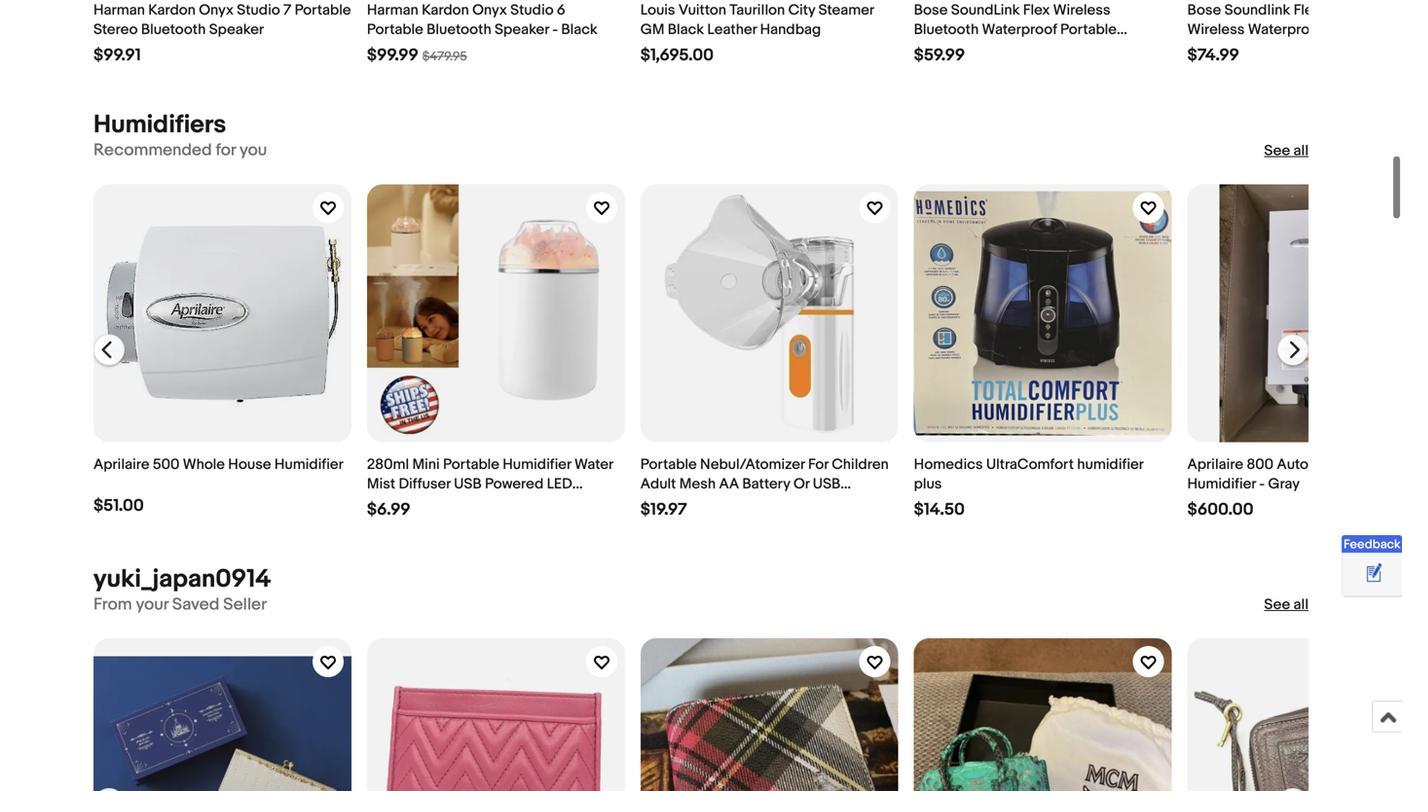 Task type: locate. For each thing, give the bounding box(es) containing it.
studio left 7 on the top
[[237, 2, 280, 19]]

for inside portable nebul/atomizer for children adult mesh aa battery or usb powered
[[808, 456, 829, 474]]

0 horizontal spatial bluetooth
[[141, 21, 206, 39]]

black inside louis vuitton taurillon city steamer gm black leather handbag $1,695.00
[[668, 21, 704, 39]]

gray
[[1269, 476, 1300, 493]]

studio inside harman kardon onyx studio 7 portable stereo bluetooth speaker $99.91
[[237, 2, 280, 19]]

humidifier up led
[[503, 456, 571, 474]]

1 vertical spatial see all link
[[1265, 596, 1309, 615]]

1 bose from the left
[[914, 2, 948, 19]]

waterproof
[[982, 21, 1058, 39]]

2 aprilaire from the left
[[1188, 456, 1244, 474]]

harman inside harman kardon onyx studio 7 portable stereo bluetooth speaker $99.91
[[94, 2, 145, 19]]

0 horizontal spatial for
[[808, 456, 829, 474]]

1 horizontal spatial bose
[[1188, 2, 1222, 19]]

1 see all link from the top
[[1265, 141, 1309, 161]]

portable
[[295, 2, 351, 19], [367, 21, 424, 39], [1061, 21, 1117, 39], [443, 456, 500, 474], [641, 456, 697, 474]]

2 kardon from the left
[[422, 2, 469, 19]]

0 horizontal spatial bose
[[914, 2, 948, 19]]

speaker inside harman kardon onyx studio 7 portable stereo bluetooth speaker $99.91
[[209, 21, 264, 39]]

soundlink
[[951, 2, 1020, 19]]

aa
[[719, 476, 739, 493]]

2 all from the top
[[1294, 597, 1309, 614]]

black down the 6
[[561, 21, 598, 39]]

2 flex from the left
[[1294, 2, 1321, 19]]

flex inside bose soundlink flex black portab
[[1294, 2, 1321, 19]]

1 horizontal spatial studio
[[511, 2, 554, 19]]

280ml
[[367, 456, 409, 474]]

harman
[[94, 2, 145, 19], [367, 2, 419, 19]]

homedics
[[914, 456, 983, 474]]

bose inside "bose soundlink flex wireless bluetooth waterproof portable speaker - for parts"
[[914, 2, 948, 19]]

0 vertical spatial for
[[981, 41, 1001, 58]]

1 all from the top
[[1294, 142, 1309, 160]]

aprilaire for aprilaire 800 automatic steam humidifier - gray $600.00
[[1188, 456, 1244, 474]]

0 horizontal spatial usb
[[454, 476, 482, 493]]

2 studio from the left
[[511, 2, 554, 19]]

recommended for you element
[[94, 140, 267, 161]]

2 usb from the left
[[813, 476, 841, 493]]

bose
[[914, 2, 948, 19], [1188, 2, 1222, 19]]

bluetooth
[[141, 21, 206, 39], [427, 21, 492, 39], [914, 21, 979, 39]]

black down vuitton
[[668, 21, 704, 39]]

1 bluetooth from the left
[[141, 21, 206, 39]]

1 horizontal spatial flex
[[1294, 2, 1321, 19]]

flex inside "bose soundlink flex wireless bluetooth waterproof portable speaker - for parts"
[[1024, 2, 1050, 19]]

$14.50 text field
[[914, 500, 965, 520]]

recommended for you
[[94, 140, 267, 161]]

$99.91
[[94, 45, 141, 66]]

bose up $59.99 text field
[[914, 2, 948, 19]]

studio inside harman kardon onyx studio 6 portable bluetooth speaker - black $99.99 $479.95
[[511, 2, 554, 19]]

homedics ultracomfort humidifier plus $14.50
[[914, 456, 1144, 520]]

2 bluetooth from the left
[[427, 21, 492, 39]]

handbag
[[760, 21, 821, 39]]

bose for $74.99
[[1188, 2, 1222, 19]]

taurillon
[[730, 2, 785, 19]]

1 harman from the left
[[94, 2, 145, 19]]

kardon inside harman kardon onyx studio 7 portable stereo bluetooth speaker $99.91
[[148, 2, 196, 19]]

1 flex from the left
[[1024, 2, 1050, 19]]

2 see all link from the top
[[1265, 596, 1309, 615]]

0 horizontal spatial studio
[[237, 2, 280, 19]]

portable right 7 on the top
[[295, 2, 351, 19]]

see all link
[[1265, 141, 1309, 161], [1265, 596, 1309, 615]]

0 vertical spatial see all
[[1265, 142, 1309, 160]]

1 horizontal spatial harman
[[367, 2, 419, 19]]

7
[[283, 2, 291, 19]]

from
[[94, 595, 132, 615]]

speaker inside harman kardon onyx studio 6 portable bluetooth speaker - black $99.99 $479.95
[[495, 21, 549, 39]]

your
[[136, 595, 169, 615]]

0 horizontal spatial onyx
[[199, 2, 234, 19]]

speaker
[[209, 21, 264, 39], [495, 21, 549, 39], [914, 41, 969, 58]]

onyx
[[199, 2, 234, 19], [473, 2, 507, 19]]

all
[[1294, 142, 1309, 160], [1294, 597, 1309, 614]]

1 see from the top
[[1265, 142, 1291, 160]]

2 harman from the left
[[367, 2, 419, 19]]

1 vertical spatial powered
[[641, 495, 699, 513]]

0 vertical spatial see
[[1265, 142, 1291, 160]]

wireless
[[1054, 2, 1111, 19]]

3 bluetooth from the left
[[914, 21, 979, 39]]

portable inside harman kardon onyx studio 6 portable bluetooth speaker - black $99.99 $479.95
[[367, 21, 424, 39]]

0 horizontal spatial flex
[[1024, 2, 1050, 19]]

leather
[[708, 21, 757, 39]]

yuki_japan0914
[[94, 565, 271, 595]]

bose soundlink flex black portab
[[1188, 2, 1403, 58]]

kardon
[[148, 2, 196, 19], [422, 2, 469, 19]]

2 see from the top
[[1265, 597, 1291, 614]]

- down 800
[[1260, 476, 1265, 493]]

humidifier right the house
[[275, 456, 344, 474]]

children
[[832, 456, 889, 474]]

parts
[[1005, 41, 1039, 58]]

humidifier inside aprilaire 800 automatic steam humidifier - gray $600.00
[[1188, 476, 1256, 493]]

portable down wireless
[[1061, 21, 1117, 39]]

1 horizontal spatial speaker
[[495, 21, 549, 39]]

ultracomfort
[[987, 456, 1074, 474]]

house
[[228, 456, 271, 474]]

1 horizontal spatial for
[[981, 41, 1001, 58]]

bluetooth right stereo
[[141, 21, 206, 39]]

usb right or
[[813, 476, 841, 493]]

1 studio from the left
[[237, 2, 280, 19]]

city
[[789, 2, 816, 19]]

1 horizontal spatial powered
[[641, 495, 699, 513]]

see all
[[1265, 142, 1309, 160], [1265, 597, 1309, 614]]

1 horizontal spatial aprilaire
[[1188, 456, 1244, 474]]

kardon for $99.91
[[148, 2, 196, 19]]

studio left the 6
[[511, 2, 554, 19]]

powered left led
[[485, 476, 544, 493]]

mist
[[367, 476, 396, 493]]

- right $59.99 text field
[[972, 41, 978, 58]]

portable up adult
[[641, 456, 697, 474]]

harman up the $99.99 text field
[[367, 2, 419, 19]]

aprilaire
[[94, 456, 150, 474], [1188, 456, 1244, 474]]

aprilaire for aprilaire 500 whole house humidifier
[[94, 456, 150, 474]]

1 usb from the left
[[454, 476, 482, 493]]

0 horizontal spatial powered
[[485, 476, 544, 493]]

speaker inside "bose soundlink flex wireless bluetooth waterproof portable speaker - for parts"
[[914, 41, 969, 58]]

1 aprilaire from the left
[[94, 456, 150, 474]]

1 vertical spatial -
[[972, 41, 978, 58]]

2 bose from the left
[[1188, 2, 1222, 19]]

2 see all from the top
[[1265, 597, 1309, 614]]

usb up new
[[454, 476, 482, 493]]

for up or
[[808, 456, 829, 474]]

2 horizontal spatial bluetooth
[[914, 21, 979, 39]]

1 horizontal spatial bluetooth
[[427, 21, 492, 39]]

- for $99.99
[[553, 21, 558, 39]]

0 horizontal spatial aprilaire
[[94, 456, 150, 474]]

1 kardon from the left
[[148, 2, 196, 19]]

2 horizontal spatial -
[[1260, 476, 1265, 493]]

bluetooth up $59.99 text field
[[914, 21, 979, 39]]

-
[[553, 21, 558, 39], [972, 41, 978, 58], [1260, 476, 1265, 493]]

humidifiers link
[[94, 110, 226, 140]]

0 vertical spatial see all link
[[1265, 141, 1309, 161]]

black
[[1324, 2, 1361, 19], [561, 21, 598, 39], [668, 21, 704, 39]]

for
[[981, 41, 1001, 58], [808, 456, 829, 474]]

bose for $59.99
[[914, 2, 948, 19]]

black left portab
[[1324, 2, 1361, 19]]

2 horizontal spatial speaker
[[914, 41, 969, 58]]

aprilaire up $51.00
[[94, 456, 150, 474]]

powered down adult
[[641, 495, 699, 513]]

1 vertical spatial for
[[808, 456, 829, 474]]

gm
[[641, 21, 665, 39]]

- for parts
[[972, 41, 978, 58]]

$19.97 text field
[[641, 500, 687, 520]]

$99.99 text field
[[367, 45, 419, 66]]

aprilaire inside aprilaire 800 automatic steam humidifier - gray $600.00
[[1188, 456, 1244, 474]]

1 horizontal spatial onyx
[[473, 2, 507, 19]]

onyx left the 6
[[473, 2, 507, 19]]

portab
[[1364, 2, 1403, 19]]

1 horizontal spatial kardon
[[422, 2, 469, 19]]

aprilaire 800 automatic steam humidifier - gray $600.00
[[1188, 456, 1392, 520]]

0 vertical spatial powered
[[485, 476, 544, 493]]

1 horizontal spatial usb
[[813, 476, 841, 493]]

0 horizontal spatial harman
[[94, 2, 145, 19]]

2 horizontal spatial black
[[1324, 2, 1361, 19]]

$74.99 text field
[[1188, 45, 1240, 66]]

portable right mini
[[443, 456, 500, 474]]

1 horizontal spatial humidifier
[[503, 456, 571, 474]]

onyx for $99.91
[[199, 2, 234, 19]]

$51.00 text field
[[94, 496, 144, 517]]

1 onyx from the left
[[199, 2, 234, 19]]

1 horizontal spatial -
[[972, 41, 978, 58]]

0 vertical spatial all
[[1294, 142, 1309, 160]]

from your saved seller element
[[94, 595, 267, 616]]

bose up $74.99 text box
[[1188, 2, 1222, 19]]

studio
[[237, 2, 280, 19], [511, 2, 554, 19]]

vuitton
[[679, 2, 727, 19]]

kardon inside harman kardon onyx studio 6 portable bluetooth speaker - black $99.99 $479.95
[[422, 2, 469, 19]]

for left "parts"
[[981, 41, 1001, 58]]

portable up the $99.99 text field
[[367, 21, 424, 39]]

- inside harman kardon onyx studio 6 portable bluetooth speaker - black $99.99 $479.95
[[553, 21, 558, 39]]

see
[[1265, 142, 1291, 160], [1265, 597, 1291, 614]]

onyx for black
[[473, 2, 507, 19]]

onyx inside harman kardon onyx studio 7 portable stereo bluetooth speaker $99.91
[[199, 2, 234, 19]]

humidifier up $600.00 text field
[[1188, 476, 1256, 493]]

harman inside harman kardon onyx studio 6 portable bluetooth speaker - black $99.99 $479.95
[[367, 2, 419, 19]]

powered inside portable nebul/atomizer for children adult mesh aa battery or usb powered
[[641, 495, 699, 513]]

0 horizontal spatial black
[[561, 21, 598, 39]]

1 see all from the top
[[1265, 142, 1309, 160]]

800
[[1247, 456, 1274, 474]]

speaker for parts
[[914, 41, 969, 58]]

powered
[[485, 476, 544, 493], [641, 495, 699, 513]]

1 horizontal spatial black
[[668, 21, 704, 39]]

- down the 6
[[553, 21, 558, 39]]

harman up stereo
[[94, 2, 145, 19]]

onyx left 7 on the top
[[199, 2, 234, 19]]

1 vertical spatial see all
[[1265, 597, 1309, 614]]

saved
[[172, 595, 220, 615]]

bose inside bose soundlink flex black portab
[[1188, 2, 1222, 19]]

aprilaire left 800
[[1188, 456, 1244, 474]]

usb inside portable nebul/atomizer for children adult mesh aa battery or usb powered
[[813, 476, 841, 493]]

usb
[[454, 476, 482, 493], [813, 476, 841, 493]]

humidifier
[[275, 456, 344, 474], [503, 456, 571, 474], [1188, 476, 1256, 493]]

$14.50
[[914, 500, 965, 520]]

0 vertical spatial -
[[553, 21, 558, 39]]

$99.91 text field
[[94, 45, 141, 66]]

onyx inside harman kardon onyx studio 6 portable bluetooth speaker - black $99.99 $479.95
[[473, 2, 507, 19]]

2 onyx from the left
[[473, 2, 507, 19]]

2 vertical spatial -
[[1260, 476, 1265, 493]]

0 horizontal spatial -
[[553, 21, 558, 39]]

- inside "bose soundlink flex wireless bluetooth waterproof portable speaker - for parts"
[[972, 41, 978, 58]]

1 vertical spatial all
[[1294, 597, 1309, 614]]

0 horizontal spatial kardon
[[148, 2, 196, 19]]

steam
[[1350, 456, 1392, 474]]

$600.00 text field
[[1188, 500, 1254, 520]]

bluetooth up the previous price $479.95 text box
[[427, 21, 492, 39]]

flex up "waterproof"
[[1024, 2, 1050, 19]]

2 horizontal spatial humidifier
[[1188, 476, 1256, 493]]

louis vuitton taurillon city steamer gm black leather handbag $1,695.00
[[641, 2, 874, 66]]

portable inside "bose soundlink flex wireless bluetooth waterproof portable speaker - for parts"
[[1061, 21, 1117, 39]]

$51.00
[[94, 496, 144, 517]]

flex right soundlink
[[1294, 2, 1321, 19]]

harman kardon onyx studio 7 portable stereo bluetooth speaker $99.91
[[94, 2, 351, 66]]

0 horizontal spatial humidifier
[[275, 456, 344, 474]]

0 horizontal spatial speaker
[[209, 21, 264, 39]]

$6.99 text field
[[367, 500, 411, 520]]

humidifier for aprilaire 800 automatic steam humidifier - gray $600.00
[[1188, 476, 1256, 493]]

1 vertical spatial see
[[1265, 597, 1291, 614]]

usb inside 280ml mini portable humidifier water mist diffuser usb powered led humifier new
[[454, 476, 482, 493]]

flex
[[1024, 2, 1050, 19], [1294, 2, 1321, 19]]

battery
[[743, 476, 791, 493]]

whole
[[183, 456, 225, 474]]

mesh
[[680, 476, 716, 493]]

stereo
[[94, 21, 138, 39]]



Task type: describe. For each thing, give the bounding box(es) containing it.
portable inside portable nebul/atomizer for children adult mesh aa battery or usb powered
[[641, 456, 697, 474]]

see all link for humidifiers
[[1265, 141, 1309, 161]]

studio for black
[[511, 2, 554, 19]]

humidifier inside 280ml mini portable humidifier water mist diffuser usb powered led humifier new
[[503, 456, 571, 474]]

led
[[547, 476, 573, 493]]

280ml mini portable humidifier water mist diffuser usb powered led humifier new
[[367, 456, 613, 513]]

seller
[[223, 595, 267, 615]]

humidifiers
[[94, 110, 226, 140]]

kardon for black
[[422, 2, 469, 19]]

automatic
[[1277, 456, 1347, 474]]

for inside "bose soundlink flex wireless bluetooth waterproof portable speaker - for parts"
[[981, 41, 1001, 58]]

see for humidifiers
[[1265, 142, 1291, 160]]

see for yuki_japan0914
[[1265, 597, 1291, 614]]

$74.99
[[1188, 45, 1240, 66]]

studio for $99.91
[[237, 2, 280, 19]]

aprilaire 500 whole house humidifier
[[94, 456, 344, 474]]

plus
[[914, 476, 942, 493]]

all for yuki_japan0914
[[1294, 597, 1309, 614]]

portable inside 280ml mini portable humidifier water mist diffuser usb powered led humifier new
[[443, 456, 500, 474]]

$6.99
[[367, 500, 411, 520]]

soundlink
[[1225, 2, 1291, 19]]

humifier
[[367, 495, 423, 513]]

bluetooth inside harman kardon onyx studio 6 portable bluetooth speaker - black $99.99 $479.95
[[427, 21, 492, 39]]

humidifier
[[1078, 456, 1144, 474]]

portable inside harman kardon onyx studio 7 portable stereo bluetooth speaker $99.91
[[295, 2, 351, 19]]

all for humidifiers
[[1294, 142, 1309, 160]]

new
[[426, 495, 456, 513]]

$1,695.00 text field
[[641, 45, 714, 66]]

$19.97
[[641, 500, 687, 520]]

black inside harman kardon onyx studio 6 portable bluetooth speaker - black $99.99 $479.95
[[561, 21, 598, 39]]

adult
[[641, 476, 676, 493]]

diffuser
[[399, 476, 451, 493]]

6
[[557, 2, 566, 19]]

humidifier for aprilaire 500 whole house humidifier
[[275, 456, 344, 474]]

bose soundlink flex wireless bluetooth waterproof portable speaker - for parts
[[914, 2, 1117, 58]]

for
[[216, 140, 236, 161]]

water
[[575, 456, 613, 474]]

500
[[153, 456, 180, 474]]

harman kardon onyx studio 6 portable bluetooth speaker - black $99.99 $479.95
[[367, 2, 598, 66]]

louis
[[641, 2, 676, 19]]

portable nebul/atomizer for children adult mesh aa battery or usb powered
[[641, 456, 889, 513]]

feedback
[[1344, 538, 1401, 553]]

nebul/atomizer
[[700, 456, 805, 474]]

harman for black
[[367, 2, 419, 19]]

see all for yuki_japan0914
[[1265, 597, 1309, 614]]

harman for $99.91
[[94, 2, 145, 19]]

flex for $59.99
[[1024, 2, 1050, 19]]

recommended
[[94, 140, 212, 161]]

$99.99
[[367, 45, 419, 66]]

previous price $479.95 text field
[[423, 49, 467, 64]]

powered inside 280ml mini portable humidifier water mist diffuser usb powered led humifier new
[[485, 476, 544, 493]]

speaker for $99.99
[[495, 21, 549, 39]]

- inside aprilaire 800 automatic steam humidifier - gray $600.00
[[1260, 476, 1265, 493]]

you
[[240, 140, 267, 161]]

mini
[[412, 456, 440, 474]]

or
[[794, 476, 810, 493]]

bluetooth inside harman kardon onyx studio 7 portable stereo bluetooth speaker $99.91
[[141, 21, 206, 39]]

$59.99 text field
[[914, 45, 966, 66]]

black inside bose soundlink flex black portab
[[1324, 2, 1361, 19]]

yuki_japan0914 link
[[94, 565, 271, 595]]

$1,695.00
[[641, 45, 714, 66]]

$59.99
[[914, 45, 966, 66]]

from your saved seller
[[94, 595, 267, 615]]

see all for humidifiers
[[1265, 142, 1309, 160]]

bluetooth inside "bose soundlink flex wireless bluetooth waterproof portable speaker - for parts"
[[914, 21, 979, 39]]

see all link for yuki_japan0914
[[1265, 596, 1309, 615]]

steamer
[[819, 2, 874, 19]]

$479.95
[[423, 49, 467, 64]]

$600.00
[[1188, 500, 1254, 520]]

flex for $74.99
[[1294, 2, 1321, 19]]



Task type: vqa. For each thing, say whether or not it's contained in the screenshot.
left "BOSE"
yes



